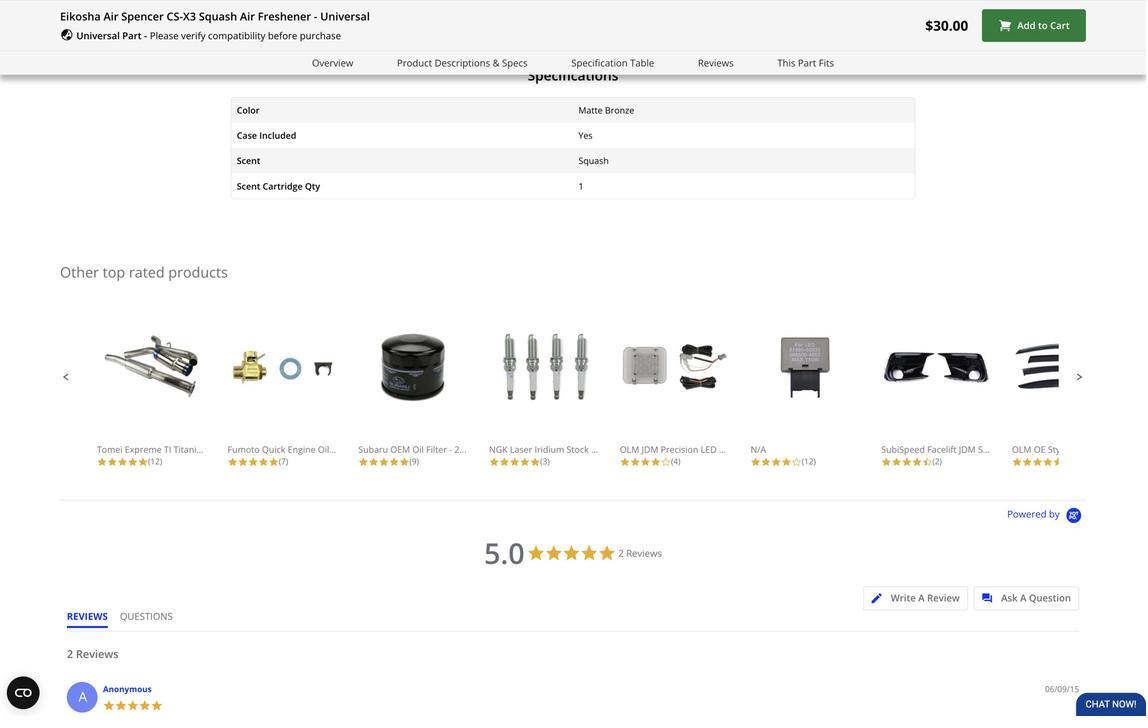 Task type: describe. For each thing, give the bounding box(es) containing it.
+...
[[1019, 444, 1031, 456]]

4 total reviews element
[[620, 456, 729, 468]]

olm for olm jdm precision led lift gate...
[[620, 444, 640, 456]]

reviews link
[[698, 55, 734, 71]]

ngk laser iridium stock heat range...
[[489, 444, 646, 456]]

fumoto
[[228, 444, 260, 456]]

gate...
[[735, 444, 761, 456]]

cat-
[[213, 444, 229, 456]]

- right guards
[[1123, 444, 1126, 456]]

laser
[[510, 444, 533, 456]]

1 air from the left
[[104, 9, 119, 24]]

1 horizontal spatial reviews
[[627, 547, 662, 560]]

refills are available.  imported from japan.
[[60, 4, 272, 18]]

facelift
[[928, 444, 957, 456]]

empty star image for olm jdm precision led lift gate...
[[661, 457, 671, 468]]

ask
[[1002, 592, 1018, 605]]

anonymous
[[103, 684, 152, 695]]

other top rated products
[[60, 262, 228, 282]]

3 total reviews element for style
[[1013, 456, 1122, 468]]

0 vertical spatial universal
[[320, 9, 370, 24]]

fits
[[819, 56, 835, 69]]

2015-
[[455, 444, 478, 456]]

product descriptions & specs link
[[397, 55, 528, 71]]

available.
[[112, 4, 160, 18]]

06/09/15
[[1046, 684, 1080, 695]]

precision
[[661, 444, 699, 456]]

question
[[1030, 592, 1072, 605]]

drain
[[332, 444, 354, 456]]

oil inside 'link'
[[318, 444, 329, 456]]

tomei expreme ti titanium cat-back...
[[97, 444, 256, 456]]

titanium
[[174, 444, 210, 456]]

n/a link
[[751, 331, 860, 456]]

specification table
[[572, 56, 655, 69]]

(9)
[[410, 456, 419, 467]]

case included
[[237, 129, 297, 142]]

powered
[[1008, 508, 1047, 521]]

matte
[[579, 104, 603, 116]]

universal part - please verify compatibility before purchase
[[76, 29, 341, 42]]

a for write
[[919, 592, 925, 605]]

tomei
[[97, 444, 123, 456]]

subispeed facelift jdm style drl +...
[[882, 444, 1031, 456]]

olm jdm precision led lift gate... link
[[620, 331, 761, 456]]

overview link
[[312, 55, 354, 71]]

write a review button
[[864, 587, 969, 611]]

1 horizontal spatial 2 reviews
[[619, 547, 662, 560]]

products
[[168, 262, 228, 282]]

0 horizontal spatial a
[[79, 688, 87, 706]]

empty star image for n/a
[[792, 457, 802, 468]]

2 jdm from the left
[[959, 444, 976, 456]]

subispeed
[[882, 444, 925, 456]]

verify
[[181, 29, 206, 42]]

olm oe style rain guards -...
[[1013, 444, 1133, 456]]

a for ask
[[1021, 592, 1027, 605]]

2 oil from the left
[[413, 444, 424, 456]]

bronze
[[605, 104, 635, 116]]

case
[[237, 129, 257, 142]]

descriptions
[[435, 56, 490, 69]]

subaru oem oil filter - 2015-2024...
[[359, 444, 505, 456]]

filter
[[426, 444, 447, 456]]

specification
[[572, 56, 628, 69]]

ask a question button
[[974, 587, 1080, 611]]

cart
[[1051, 19, 1070, 32]]

(3)
[[541, 456, 550, 467]]

scent for scent cartridge qty
[[237, 180, 261, 192]]

$30.00
[[926, 16, 969, 35]]

0 horizontal spatial 2
[[67, 647, 73, 662]]

add to cart button
[[983, 9, 1087, 42]]

please
[[150, 29, 179, 42]]

tomei expreme ti titanium cat-back... link
[[97, 331, 256, 456]]

(12) for tomei expreme ti titanium cat-back...
[[148, 456, 162, 467]]

refills
[[60, 4, 90, 18]]

drl
[[1001, 444, 1017, 456]]

included
[[259, 129, 297, 142]]

(4)
[[671, 456, 681, 467]]

scent cartridge qty
[[237, 180, 320, 192]]

tab list containing reviews
[[67, 610, 185, 631]]

oem
[[391, 444, 410, 456]]

part for universal
[[122, 29, 142, 42]]

add to cart
[[1018, 19, 1070, 32]]

before
[[268, 29, 298, 42]]

2024...
[[478, 444, 505, 456]]

reviews
[[67, 610, 108, 623]]

oe
[[1034, 444, 1046, 456]]

purchase
[[300, 29, 341, 42]]

back...
[[229, 444, 256, 456]]

12 total reviews element for n/a
[[751, 456, 860, 468]]

...
[[1126, 444, 1133, 456]]

lift
[[719, 444, 732, 456]]

compatibility
[[208, 29, 266, 42]]

powered by link
[[1008, 508, 1087, 525]]

stock
[[567, 444, 589, 456]]

led
[[701, 444, 717, 456]]

table
[[631, 56, 655, 69]]

are
[[93, 4, 110, 18]]

dialog image
[[983, 594, 1000, 604]]

0 vertical spatial 2
[[619, 547, 624, 560]]

0 horizontal spatial squash
[[199, 9, 237, 24]]

guards
[[1091, 444, 1121, 456]]

powered by
[[1008, 508, 1063, 521]]

product
[[397, 56, 432, 69]]

qty
[[305, 180, 320, 192]]



Task type: vqa. For each thing, say whether or not it's contained in the screenshot.


Task type: locate. For each thing, give the bounding box(es) containing it.
2 scent from the top
[[237, 180, 261, 192]]

0 horizontal spatial olm
[[620, 444, 640, 456]]

9 total reviews element
[[359, 456, 468, 468]]

olm left oe
[[1013, 444, 1032, 456]]

subaru oem oil filter - 2015-2024... link
[[359, 331, 505, 456]]

cartridge
[[263, 180, 303, 192]]

1 vertical spatial scent
[[237, 180, 261, 192]]

0 horizontal spatial (12)
[[148, 456, 162, 467]]

n/a
[[751, 444, 767, 456]]

(12) right n/a
[[802, 456, 816, 467]]

oil left drain in the left bottom of the page
[[318, 444, 329, 456]]

1 12 total reviews element from the left
[[97, 456, 206, 468]]

review
[[928, 592, 960, 605]]

half star image
[[923, 457, 933, 468]]

1 (12) from the left
[[148, 456, 162, 467]]

air
[[104, 9, 119, 24], [240, 9, 255, 24]]

2
[[619, 547, 624, 560], [67, 647, 73, 662]]

1 horizontal spatial oil
[[413, 444, 424, 456]]

0 horizontal spatial 12 total reviews element
[[97, 456, 206, 468]]

scent
[[237, 155, 261, 167], [237, 180, 261, 192]]

fumoto quick engine oil drain valve...
[[228, 444, 386, 456]]

other
[[60, 262, 99, 282]]

style
[[979, 444, 998, 456], [1049, 444, 1068, 456]]

1 horizontal spatial a
[[919, 592, 925, 605]]

0 vertical spatial reviews
[[698, 56, 734, 69]]

5.0
[[484, 534, 525, 573]]

1 horizontal spatial (12)
[[802, 456, 816, 467]]

1 vertical spatial squash
[[579, 155, 609, 167]]

1 horizontal spatial universal
[[320, 9, 370, 24]]

overview
[[312, 56, 354, 69]]

top
[[103, 262, 125, 282]]

2 style from the left
[[1049, 444, 1068, 456]]

matte bronze
[[579, 104, 635, 116]]

style left drl
[[979, 444, 998, 456]]

2 12 total reviews element from the left
[[751, 456, 860, 468]]

engine
[[288, 444, 316, 456]]

style right oe
[[1049, 444, 1068, 456]]

2 olm from the left
[[1013, 444, 1032, 456]]

1 horizontal spatial jdm
[[959, 444, 976, 456]]

1 vertical spatial reviews
[[627, 547, 662, 560]]

0 vertical spatial 2 reviews
[[619, 547, 662, 560]]

12 total reviews element
[[97, 456, 206, 468], [751, 456, 860, 468]]

expreme
[[125, 444, 162, 456]]

1 empty star image from the left
[[661, 457, 671, 468]]

japan.
[[241, 4, 272, 18]]

0 horizontal spatial 3 total reviews element
[[489, 456, 599, 468]]

reviews
[[698, 56, 734, 69], [627, 547, 662, 560], [76, 647, 119, 662]]

0 horizontal spatial air
[[104, 9, 119, 24]]

1 vertical spatial universal
[[76, 29, 120, 42]]

a inside dropdown button
[[919, 592, 925, 605]]

write
[[891, 592, 916, 605]]

olm oe style rain guards -... link
[[1013, 331, 1133, 456]]

olm right heat
[[620, 444, 640, 456]]

1 scent from the top
[[237, 155, 261, 167]]

range...
[[613, 444, 646, 456]]

tab list
[[67, 610, 185, 631]]

part left fits
[[798, 56, 817, 69]]

2 empty star image from the left
[[792, 457, 802, 468]]

1 horizontal spatial 2
[[619, 547, 624, 560]]

0 horizontal spatial part
[[122, 29, 142, 42]]

0 horizontal spatial oil
[[318, 444, 329, 456]]

0 horizontal spatial reviews
[[76, 647, 119, 662]]

0 horizontal spatial style
[[979, 444, 998, 456]]

(7)
[[279, 456, 288, 467]]

1 horizontal spatial air
[[240, 9, 255, 24]]

scent for scent
[[237, 155, 261, 167]]

squash down yes
[[579, 155, 609, 167]]

open widget image
[[7, 677, 40, 710]]

jdm right facelift
[[959, 444, 976, 456]]

1 horizontal spatial empty star image
[[792, 457, 802, 468]]

cs-
[[167, 9, 183, 24]]

1 horizontal spatial style
[[1049, 444, 1068, 456]]

1 horizontal spatial part
[[798, 56, 817, 69]]

2 reviews
[[619, 547, 662, 560], [67, 647, 119, 662]]

&
[[493, 56, 500, 69]]

7 total reviews element
[[228, 456, 337, 468]]

fumoto quick engine oil drain valve... link
[[228, 331, 386, 456]]

star image
[[97, 457, 107, 468], [117, 457, 128, 468], [248, 457, 258, 468], [258, 457, 269, 468], [359, 457, 369, 468], [379, 457, 389, 468], [400, 457, 410, 468], [630, 457, 641, 468], [641, 457, 651, 468], [751, 457, 761, 468], [761, 457, 771, 468], [771, 457, 782, 468], [1013, 457, 1023, 468], [1033, 457, 1043, 468], [103, 700, 115, 712]]

to
[[1039, 19, 1048, 32]]

(2)
[[933, 456, 943, 467]]

universal up purchase
[[320, 9, 370, 24]]

from
[[213, 4, 238, 18]]

1 horizontal spatial 3 total reviews element
[[1013, 456, 1122, 468]]

yes
[[579, 129, 593, 142]]

1 horizontal spatial olm
[[1013, 444, 1032, 456]]

0 horizontal spatial empty star image
[[661, 457, 671, 468]]

2 (12) from the left
[[802, 456, 816, 467]]

part
[[122, 29, 142, 42], [798, 56, 817, 69]]

spencer
[[121, 9, 164, 24]]

ngk laser iridium stock heat range... link
[[489, 331, 646, 456]]

star image
[[107, 457, 117, 468], [128, 457, 138, 468], [138, 457, 148, 468], [228, 457, 238, 468], [238, 457, 248, 468], [269, 457, 279, 468], [369, 457, 379, 468], [389, 457, 400, 468], [489, 457, 500, 468], [500, 457, 510, 468], [510, 457, 520, 468], [520, 457, 530, 468], [530, 457, 541, 468], [620, 457, 630, 468], [651, 457, 661, 468], [782, 457, 792, 468], [882, 457, 892, 468], [892, 457, 902, 468], [902, 457, 913, 468], [913, 457, 923, 468], [1023, 457, 1033, 468], [1043, 457, 1054, 468], [1054, 457, 1064, 468], [115, 700, 127, 712], [127, 700, 139, 712], [139, 700, 151, 712], [151, 700, 163, 712]]

5.0 star rating element
[[484, 534, 525, 573]]

rain
[[1071, 444, 1089, 456]]

a left anonymous
[[79, 688, 87, 706]]

scent down case
[[237, 155, 261, 167]]

1 horizontal spatial squash
[[579, 155, 609, 167]]

2 horizontal spatial reviews
[[698, 56, 734, 69]]

subaru
[[359, 444, 388, 456]]

specification table link
[[572, 55, 655, 71]]

this part fits
[[778, 56, 835, 69]]

1 jdm from the left
[[642, 444, 659, 456]]

3 total reviews element containing (3)
[[489, 456, 599, 468]]

1 horizontal spatial 12 total reviews element
[[751, 456, 860, 468]]

1 vertical spatial part
[[798, 56, 817, 69]]

heat
[[592, 444, 611, 456]]

universal down are
[[76, 29, 120, 42]]

ti
[[164, 444, 171, 456]]

empty star image
[[661, 457, 671, 468], [792, 457, 802, 468]]

0 vertical spatial scent
[[237, 155, 261, 167]]

2 air from the left
[[240, 9, 255, 24]]

12 total reviews element for tomei expreme ti titanium cat-back...
[[97, 456, 206, 468]]

jdm left (4) on the bottom right
[[642, 444, 659, 456]]

1 3 total reviews element from the left
[[489, 456, 599, 468]]

0 horizontal spatial universal
[[76, 29, 120, 42]]

olm for olm oe style rain guards -...
[[1013, 444, 1032, 456]]

0 horizontal spatial jdm
[[642, 444, 659, 456]]

write no frame image
[[872, 594, 889, 604]]

(12) left ti
[[148, 456, 162, 467]]

a right the ask
[[1021, 592, 1027, 605]]

part down spencer
[[122, 29, 142, 42]]

write a review
[[891, 592, 960, 605]]

(12)
[[148, 456, 162, 467], [802, 456, 816, 467]]

valve...
[[357, 444, 386, 456]]

1 oil from the left
[[318, 444, 329, 456]]

product descriptions & specs
[[397, 56, 528, 69]]

1 vertical spatial 2 reviews
[[67, 647, 119, 662]]

2 total reviews element
[[882, 456, 991, 468]]

air right the eikosha
[[104, 9, 119, 24]]

- up purchase
[[314, 9, 318, 24]]

3 total reviews element
[[489, 456, 599, 468], [1013, 456, 1122, 468]]

ask a question
[[1002, 592, 1072, 605]]

rated
[[129, 262, 165, 282]]

air up compatibility
[[240, 9, 255, 24]]

a right write
[[919, 592, 925, 605]]

3 total reviews element for iridium
[[489, 456, 599, 468]]

questions
[[120, 610, 173, 623]]

part for this
[[798, 56, 817, 69]]

squash up universal part - please verify compatibility before purchase
[[199, 9, 237, 24]]

2 3 total reviews element from the left
[[1013, 456, 1122, 468]]

x3
[[183, 9, 196, 24]]

2 vertical spatial reviews
[[76, 647, 119, 662]]

1 olm from the left
[[620, 444, 640, 456]]

iridium
[[535, 444, 565, 456]]

0 horizontal spatial 2 reviews
[[67, 647, 119, 662]]

1 style from the left
[[979, 444, 998, 456]]

oil right oem
[[413, 444, 424, 456]]

imported
[[163, 4, 210, 18]]

2 horizontal spatial a
[[1021, 592, 1027, 605]]

0 vertical spatial squash
[[199, 9, 237, 24]]

eikosha air spencer cs-x3 squash air freshener - universal
[[60, 9, 370, 24]]

- left please at top
[[144, 29, 147, 42]]

scent left cartridge in the left top of the page
[[237, 180, 261, 192]]

jdm
[[642, 444, 659, 456], [959, 444, 976, 456]]

by
[[1050, 508, 1060, 521]]

0 vertical spatial part
[[122, 29, 142, 42]]

(12) for n/a
[[802, 456, 816, 467]]

olm jdm precision led lift gate...
[[620, 444, 761, 456]]

color
[[237, 104, 260, 116]]

a inside dropdown button
[[1021, 592, 1027, 605]]

1 vertical spatial 2
[[67, 647, 73, 662]]

review date 06/09/15 element
[[1046, 684, 1080, 695]]

freshener
[[258, 9, 311, 24]]

this part fits link
[[778, 55, 835, 71]]

this
[[778, 56, 796, 69]]

- right filter
[[450, 444, 452, 456]]

oil
[[318, 444, 329, 456], [413, 444, 424, 456]]



